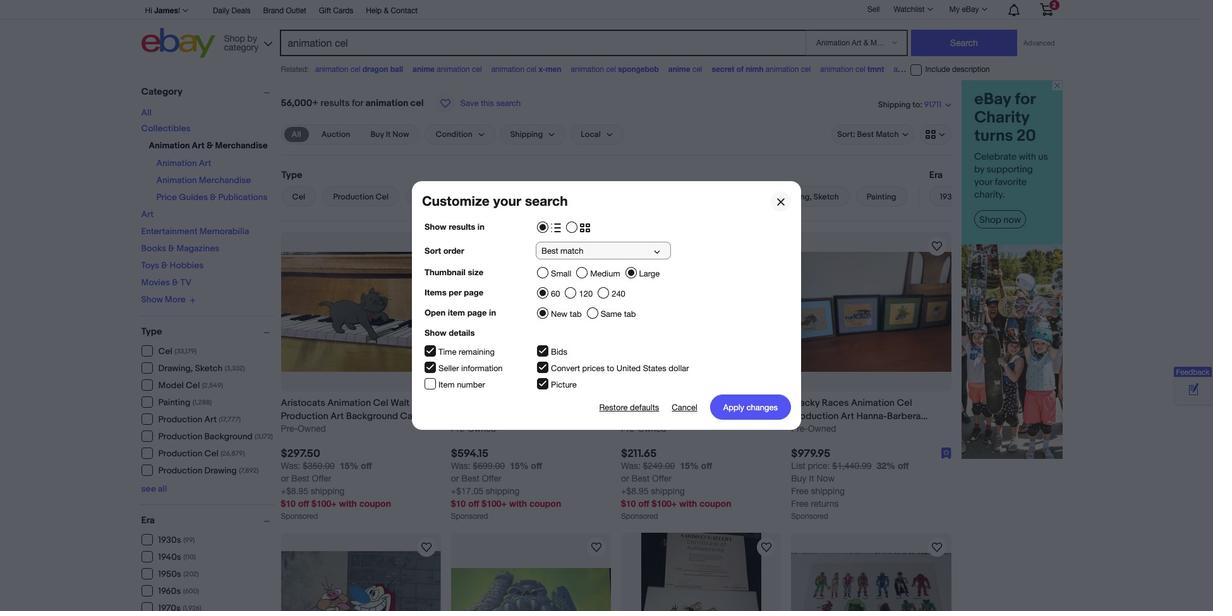 Task type: describe. For each thing, give the bounding box(es) containing it.
restore defaults
[[599, 403, 659, 412]]

none submit inside banner
[[911, 30, 1017, 56]]

customize your search dialog
[[0, 0, 1213, 612]]

background inside peanuts animation cel charles schulz art charlie brown and snoopy background i12
[[486, 424, 538, 436]]

off right $699.00 on the bottom left of page
[[531, 461, 542, 472]]

aristocats
[[281, 398, 325, 410]]

& inside account navigation
[[384, 6, 389, 15]]

1 free from the top
[[791, 487, 809, 497]]

art inside art entertainment memorabilia books & magazines toys & hobbies movies & tv
[[141, 209, 154, 220]]

item
[[439, 380, 455, 390]]

wacky races animation cel production art hanna-barbera vintage cartoons 1960's x image
[[791, 252, 951, 372]]

0 horizontal spatial 1930s
[[158, 535, 181, 546]]

buy it now
[[371, 130, 409, 140]]

sell
[[868, 5, 880, 14]]

cel for animation cel spongebob
[[606, 65, 616, 74]]

show details
[[425, 328, 475, 338]]

with for $594.15
[[509, 499, 527, 510]]

hobbies
[[170, 260, 204, 271]]

search for customize your search
[[525, 193, 568, 209]]

hanna-
[[857, 411, 887, 423]]

thumbnail
[[425, 267, 466, 277]]

$10 for $594.15
[[451, 499, 466, 510]]

nickelodeon ren and stimpy animation art sericel cel all choked up image
[[281, 552, 441, 612]]

1 vertical spatial all
[[292, 130, 301, 140]]

wacky
[[791, 398, 820, 410]]

see
[[141, 484, 156, 495]]

production for production background (3,172)
[[158, 432, 202, 442]]

help & contact
[[366, 6, 418, 15]]

animation inside the animation cel dragon ball
[[315, 65, 348, 74]]

order
[[443, 246, 464, 256]]

item
[[448, 308, 465, 318]]

$350.00
[[303, 462, 335, 472]]

off down $350.00
[[298, 499, 309, 510]]

or for $594.15
[[451, 474, 459, 484]]

x
[[898, 424, 904, 436]]

4 owned from the left
[[808, 424, 836, 434]]

apply changes button
[[710, 395, 791, 420]]

$1,440.99
[[833, 462, 872, 472]]

peanuts
[[451, 398, 486, 410]]

size
[[468, 267, 484, 277]]

production for production drawing (7,892)
[[158, 466, 202, 476]]

aristocats animation cel walt disney production art background cartoon anime i12 heading
[[281, 398, 441, 436]]

production drawing
[[417, 192, 489, 202]]

advanced link
[[1017, 30, 1061, 56]]

era for era
[[141, 515, 155, 527]]

production inside wacky races animation cel production art hanna-barbera vintage cartoons 1960's x
[[791, 411, 839, 423]]

cartoons
[[827, 424, 868, 436]]

apply changes
[[723, 403, 778, 412]]

$100+ for $297.50
[[312, 499, 337, 510]]

wacky races animation cel production art hanna-barbera vintage cartoons 1960's x link
[[791, 397, 951, 436]]

cancel
[[672, 403, 698, 412]]

background inside aristocats animation cel walt disney production art background cartoon anime i12
[[346, 411, 398, 423]]

production for production art (17,777)
[[158, 415, 202, 425]]

all
[[158, 484, 167, 495]]

$699.00
[[473, 462, 505, 472]]

painting (1,288)
[[158, 398, 212, 408]]

& up animation art link
[[207, 140, 213, 151]]

32%
[[877, 461, 895, 472]]

show more
[[141, 295, 186, 305]]

seller information
[[439, 364, 503, 373]]

drawing, sketch link
[[769, 186, 850, 207]]

production art link
[[506, 186, 582, 207]]

(17,777)
[[219, 416, 241, 424]]

buy it now link
[[363, 127, 417, 142]]

cel for animation cel dragon ball
[[351, 65, 360, 74]]

production for production art
[[517, 192, 558, 202]]

pre- for $594.15
[[451, 424, 468, 434]]

painting for painting (1,288)
[[158, 398, 190, 408]]

production drawing (7,892)
[[158, 466, 259, 476]]

production inside cinderella animation cel art model sheets disney production art bill walsh i11
[[722, 411, 770, 423]]

watch he-man animation cel art filmation motu publicity concept she-ra vintage f1 image
[[929, 541, 944, 556]]

he-man animation cel art filmation motu publicity concept she-ra vintage f1 image
[[791, 554, 951, 612]]

returns
[[811, 500, 839, 510]]

0 vertical spatial it
[[386, 130, 391, 140]]

cel up 'production drawing (7,892)'
[[204, 449, 219, 459]]

All selected text field
[[292, 129, 301, 140]]

brown
[[530, 411, 557, 423]]

sketch for drawing, sketch (3,332)
[[195, 363, 223, 374]]

daily deals
[[213, 6, 251, 15]]

information
[[461, 364, 503, 373]]

(202)
[[183, 571, 199, 579]]

production drawing link
[[406, 186, 500, 207]]

drawing for production drawing (7,892)
[[204, 466, 237, 476]]

animation inside cinderella animation cel art model sheets disney production art bill walsh i11
[[679, 398, 722, 410]]

i12 inside aristocats animation cel walt disney production art background cartoon anime i12
[[311, 424, 321, 436]]

animation art link
[[156, 158, 211, 169]]

feedback
[[1176, 368, 1210, 377]]

search for save this search
[[496, 99, 521, 108]]

sheets
[[655, 411, 689, 423]]

see all button
[[141, 484, 167, 495]]

category
[[141, 86, 183, 98]]

snoopy
[[451, 424, 484, 436]]

prices
[[582, 364, 605, 373]]

customize your search
[[422, 193, 568, 209]]

production for production drawing
[[417, 192, 457, 202]]

1 horizontal spatial in
[[489, 308, 496, 318]]

$297.50 was: $350.00 15% off or best offer +$8.95 shipping $10 off $100+ with coupon
[[281, 448, 391, 510]]

i11
[[690, 424, 699, 436]]

drawing, for drawing, sketch
[[780, 192, 812, 202]]

auction
[[321, 130, 350, 140]]

cel for anime cel
[[693, 65, 702, 74]]

cel right the publications
[[292, 192, 305, 202]]

best for $211.65
[[632, 474, 650, 484]]

anime animation cel
[[413, 64, 482, 74]]

or for $211.65
[[621, 474, 629, 484]]

it inside list price: $1,440.99 32% off buy it now free shipping free returns
[[809, 474, 814, 484]]

price:
[[808, 462, 830, 472]]

time
[[439, 348, 457, 357]]

outlet
[[286, 6, 306, 15]]

animation cel tmnt
[[820, 64, 884, 74]]

$100+ for $594.15
[[482, 499, 507, 510]]

bids
[[551, 348, 567, 357]]

your shopping cart contains 2 items image
[[1039, 3, 1054, 16]]

(7,892)
[[239, 467, 259, 475]]

art inside peanuts animation cel charles schulz art charlie brown and snoopy background i12
[[482, 411, 495, 423]]

art inside wacky races animation cel production art hanna-barbera vintage cartoons 1960's x
[[841, 411, 854, 423]]

contact
[[391, 6, 418, 15]]

page for item
[[467, 308, 487, 318]]

picture
[[551, 380, 577, 390]]

(2,549)
[[202, 382, 223, 390]]

cinderella
[[621, 398, 677, 410]]

show for show details
[[425, 328, 447, 338]]

4 pre-owned from the left
[[791, 424, 836, 434]]

customize
[[422, 193, 490, 209]]

production cel
[[333, 192, 389, 202]]

1 horizontal spatial type
[[282, 169, 302, 181]]

animation right for
[[366, 97, 408, 109]]

men
[[546, 64, 562, 74]]

watch he-man animation cel background castle grayskull vintage cartoons  she-ra r image
[[589, 541, 604, 556]]

1940s
[[158, 552, 181, 563]]

$100+ for $211.65
[[652, 499, 677, 510]]

books & magazines link
[[141, 243, 220, 254]]

15% for $297.50
[[340, 461, 358, 472]]

brand outlet link
[[263, 4, 306, 18]]

cel for animation cel tmnt
[[856, 65, 866, 74]]

owned for $211.65
[[638, 424, 666, 434]]

pre-owned for $297.50
[[281, 424, 326, 434]]

now inside list price: $1,440.99 32% off buy it now free shipping free returns
[[817, 474, 835, 484]]

+$8.95 for $211.65
[[621, 487, 649, 497]]

drawing, sketch
[[780, 192, 839, 202]]

2 free from the top
[[791, 500, 809, 510]]

open
[[425, 308, 446, 318]]

1960s
[[158, 586, 181, 597]]

animation inside animation cel x-men
[[491, 65, 525, 74]]

0 horizontal spatial all
[[141, 107, 152, 118]]

1 vertical spatial all link
[[284, 127, 309, 142]]

0 horizontal spatial results
[[321, 97, 350, 109]]

animation inside aristocats animation cel walt disney production art background cartoon anime i12
[[327, 398, 371, 410]]

0 vertical spatial in
[[478, 222, 485, 232]]

cinderella animation cel art model sheets disney production art bill walsh i11
[[621, 398, 770, 436]]

off down +$17.05
[[468, 499, 479, 510]]

advertisement region
[[962, 80, 1063, 459]]

collectibles link
[[141, 123, 191, 134]]

art inside animation art animation merchandise price guides & publications
[[199, 158, 211, 169]]

more
[[165, 295, 186, 305]]

owned for $594.15
[[468, 424, 496, 434]]

cel inside cinderella animation cel art model sheets disney production art bill walsh i11
[[725, 398, 740, 410]]

& up toys & hobbies link
[[168, 243, 175, 254]]

tab for same tab
[[624, 310, 636, 319]]

watch peanuts animation cel charles schulz art charlie brown and snoopy background i12 image
[[589, 239, 604, 254]]

cel for animation cel ghibli
[[929, 65, 939, 74]]

magazines
[[177, 243, 220, 254]]

coupon for $211.65
[[700, 499, 731, 510]]

drawing for production drawing
[[459, 192, 489, 202]]

+$8.95 for $297.50
[[281, 487, 308, 497]]

save this search button
[[431, 93, 525, 114]]

$249.00
[[643, 462, 675, 472]]

cel up buy it now link
[[411, 97, 424, 109]]

art entertainment memorabilia books & magazines toys & hobbies movies & tv
[[141, 209, 249, 288]]

anime cel
[[668, 64, 702, 74]]

details
[[449, 328, 475, 338]]

movies & tv link
[[141, 277, 191, 288]]

1960s (600)
[[158, 586, 199, 597]]

include
[[925, 65, 950, 74]]

owned for $297.50
[[298, 424, 326, 434]]

56,000 + results for animation cel
[[281, 97, 424, 109]]

0 vertical spatial all link
[[141, 107, 152, 118]]



Task type: locate. For each thing, give the bounding box(es) containing it.
1 horizontal spatial 15%
[[510, 461, 529, 472]]

15% for $594.15
[[510, 461, 529, 472]]

watch aaahh!!! real monsters animation cel cartoons nickelodeon limited edition i5 image
[[759, 541, 774, 556]]

cel
[[292, 192, 305, 202], [376, 192, 389, 202], [158, 346, 172, 357], [186, 380, 200, 391], [373, 398, 388, 410], [534, 398, 549, 410], [725, 398, 740, 410], [897, 398, 912, 410], [204, 449, 219, 459]]

painting for painting
[[867, 192, 897, 202]]

4 shipping from the left
[[811, 487, 845, 497]]

show for show more
[[141, 295, 163, 305]]

0 vertical spatial drawing,
[[780, 192, 812, 202]]

1 $10 from the left
[[281, 499, 296, 510]]

pre-owned up '$979.95'
[[791, 424, 836, 434]]

off right 32%
[[898, 461, 909, 472]]

per
[[449, 288, 462, 298]]

buy inside list price: $1,440.99 32% off buy it now free shipping free returns
[[791, 474, 807, 484]]

1 vertical spatial in
[[489, 308, 496, 318]]

cards
[[333, 6, 353, 15]]

0 vertical spatial sketch
[[814, 192, 839, 202]]

15% inside $211.65 was: $249.00 15% off or best offer +$8.95 shipping $10 off $100+ with coupon
[[680, 461, 699, 472]]

cel inside animation cel ghibli
[[929, 65, 939, 74]]

drawing left your
[[459, 192, 489, 202]]

aristocats animation cel walt disney production art background cartoon anime i12
[[281, 398, 441, 436]]

charlie
[[497, 411, 528, 423]]

coupon
[[359, 499, 391, 510], [530, 499, 561, 510], [700, 499, 731, 510]]

era down see
[[141, 515, 155, 527]]

animation up save at the top left of the page
[[437, 65, 470, 74]]

0 vertical spatial drawing
[[459, 192, 489, 202]]

& right toys on the left of the page
[[161, 260, 168, 271]]

cel left the (33,179)
[[158, 346, 172, 357]]

0 horizontal spatial in
[[478, 222, 485, 232]]

anime for anime animation cel
[[413, 64, 435, 74]]

$100+ inside $297.50 was: $350.00 15% off or best offer +$8.95 shipping $10 off $100+ with coupon
[[312, 499, 337, 510]]

1 vertical spatial sketch
[[195, 363, 223, 374]]

2 anime from the left
[[668, 64, 690, 74]]

x-
[[539, 64, 546, 74]]

description
[[952, 65, 990, 74]]

1 horizontal spatial drawing
[[459, 192, 489, 202]]

best up +$17.05
[[462, 474, 480, 484]]

off right the $249.00
[[701, 461, 712, 472]]

1930s (99)
[[158, 535, 195, 546]]

production inside aristocats animation cel walt disney production art background cartoon anime i12
[[281, 411, 328, 423]]

+$8.95 down $350.00
[[281, 487, 308, 497]]

was: for $211.65
[[621, 462, 641, 472]]

$297.50
[[281, 448, 320, 461]]

0 horizontal spatial was:
[[281, 462, 300, 472]]

0 vertical spatial now
[[393, 130, 409, 140]]

shipping down $699.00 on the bottom left of page
[[486, 487, 520, 497]]

3 best from the left
[[632, 474, 650, 484]]

anime right spongebob in the right of the page
[[668, 64, 690, 74]]

1 horizontal spatial or
[[451, 474, 459, 484]]

with for $297.50
[[339, 499, 357, 510]]

animation art & merchandise
[[149, 140, 268, 151]]

ebay
[[962, 5, 979, 14]]

cel up "save this search" button
[[472, 65, 482, 74]]

sort
[[425, 246, 441, 256]]

2 horizontal spatial $10
[[621, 499, 636, 510]]

tab right new
[[570, 310, 582, 319]]

0 vertical spatial merchandise
[[215, 140, 268, 151]]

1 horizontal spatial era
[[929, 169, 943, 181]]

& inside animation art animation merchandise price guides & publications
[[210, 192, 216, 203]]

cancel button
[[672, 395, 698, 420]]

1950s
[[158, 569, 181, 580]]

toys & hobbies link
[[141, 260, 204, 271]]

all down 56,000
[[292, 130, 301, 140]]

0 horizontal spatial buy
[[371, 130, 384, 140]]

1 best from the left
[[291, 474, 309, 484]]

was: for $297.50
[[281, 462, 300, 472]]

+$8.95 inside $211.65 was: $249.00 15% off or best offer +$8.95 shipping $10 off $100+ with coupon
[[621, 487, 649, 497]]

0 horizontal spatial anime
[[413, 64, 435, 74]]

animation cel ghibli
[[894, 64, 961, 74]]

off down the $249.00
[[638, 499, 649, 510]]

1 horizontal spatial drawing,
[[780, 192, 812, 202]]

cel up barbera
[[897, 398, 912, 410]]

$10 down +$17.05
[[451, 499, 466, 510]]

walt
[[391, 398, 410, 410]]

background down charlie
[[486, 424, 538, 436]]

restore
[[599, 403, 628, 412]]

search inside customize your search dialog
[[525, 193, 568, 209]]

pre-owned
[[281, 424, 326, 434], [451, 424, 496, 434], [621, 424, 666, 434], [791, 424, 836, 434]]

animation right related:
[[315, 65, 348, 74]]

owned down model
[[638, 424, 666, 434]]

1 horizontal spatial +$8.95
[[621, 487, 649, 497]]

art inside aristocats animation cel walt disney production art background cartoon anime i12
[[331, 411, 344, 423]]

all up collectibles link
[[141, 107, 152, 118]]

merchandise for animation
[[199, 175, 251, 186]]

coupon inside $211.65 was: $249.00 15% off or best offer +$8.95 shipping $10 off $100+ with coupon
[[700, 499, 731, 510]]

shipping for $594.15
[[486, 487, 520, 497]]

cel inside anime cel
[[693, 65, 702, 74]]

2 tab from the left
[[624, 310, 636, 319]]

1 $100+ from the left
[[312, 499, 337, 510]]

1 anime from the left
[[413, 64, 435, 74]]

buy down the 56,000 + results for animation cel
[[371, 130, 384, 140]]

3 with from the left
[[679, 499, 697, 510]]

+$17.05
[[451, 487, 483, 497]]

merchandise up price guides & publications link
[[199, 175, 251, 186]]

+$8.95 inside $297.50 was: $350.00 15% off or best offer +$8.95 shipping $10 off $100+ with coupon
[[281, 487, 308, 497]]

coupon for $297.50
[[359, 499, 391, 510]]

1 horizontal spatial anime
[[668, 64, 690, 74]]

cel inside animation cel spongebob
[[606, 65, 616, 74]]

guides
[[179, 192, 208, 203]]

2 i12 from the left
[[540, 424, 551, 436]]

1 horizontal spatial all
[[292, 130, 301, 140]]

pre-owned for $211.65
[[621, 424, 666, 434]]

sketch left painting 'link'
[[814, 192, 839, 202]]

tab right 'same'
[[624, 310, 636, 319]]

best
[[291, 474, 309, 484], [462, 474, 480, 484], [632, 474, 650, 484]]

cinderella animation cel art model sheets disney production art bill walsh i11 link
[[621, 397, 781, 436]]

peanuts animation cel charles schulz art charlie brown and snoopy background i12 image
[[451, 252, 611, 372]]

model
[[621, 411, 653, 423]]

was: down $211.65
[[621, 462, 641, 472]]

1930s inside the era 1930s
[[940, 192, 961, 202]]

2 offer from the left
[[482, 474, 502, 484]]

or down $211.65
[[621, 474, 629, 484]]

time remaining
[[439, 348, 495, 357]]

medium
[[590, 269, 620, 279]]

$10 down $297.50
[[281, 499, 296, 510]]

cel inside secret of nimh animation cel
[[801, 65, 811, 74]]

2 shipping from the left
[[486, 487, 520, 497]]

animation inside peanuts animation cel charles schulz art charlie brown and snoopy background i12
[[488, 398, 531, 410]]

pre- for $297.50
[[281, 424, 298, 434]]

cel inside animation cel tmnt
[[856, 65, 866, 74]]

watch aristocats animation cel walt disney production art background cartoon anime i12 image
[[419, 239, 434, 254]]

0 horizontal spatial all link
[[141, 107, 152, 118]]

era 1930s
[[929, 169, 961, 202]]

cel up brown
[[534, 398, 549, 410]]

animation
[[149, 140, 190, 151], [156, 158, 197, 169], [156, 175, 197, 186], [327, 398, 371, 410], [488, 398, 531, 410], [679, 398, 722, 410], [851, 398, 895, 410]]

1 tab from the left
[[570, 310, 582, 319]]

cel left dragon
[[351, 65, 360, 74]]

sell link
[[862, 5, 886, 14]]

or inside $211.65 was: $249.00 15% off or best offer +$8.95 shipping $10 off $100+ with coupon
[[621, 474, 629, 484]]

$100+ down +$17.05
[[482, 499, 507, 510]]

15% right $350.00
[[340, 461, 358, 472]]

1 vertical spatial search
[[525, 193, 568, 209]]

charles
[[551, 398, 584, 410]]

merchandise for &
[[215, 140, 268, 151]]

60
[[551, 289, 560, 299]]

1 vertical spatial free
[[791, 500, 809, 510]]

offer down the $249.00
[[652, 474, 672, 484]]

1 vertical spatial era
[[141, 515, 155, 527]]

aaahh!!! real monsters animation cel cartoons nickelodeon limited edition i5 image
[[641, 534, 761, 612]]

watch nickelodeon ren and stimpy animation art sericel cel all choked up image
[[419, 541, 434, 556]]

1 horizontal spatial it
[[809, 474, 814, 484]]

1930s up watch wacky races animation cel production art hanna-barbera vintage cartoons 1960's x image
[[940, 192, 961, 202]]

with inside $211.65 was: $249.00 15% off or best offer +$8.95 shipping $10 off $100+ with coupon
[[679, 499, 697, 510]]

deals
[[232, 6, 251, 15]]

search inside "save this search" button
[[496, 99, 521, 108]]

0 horizontal spatial background
[[204, 432, 253, 442]]

1 coupon from the left
[[359, 499, 391, 510]]

1 horizontal spatial buy
[[791, 474, 807, 484]]

save
[[460, 99, 479, 108]]

price
[[156, 192, 177, 203]]

1 was: from the left
[[281, 462, 300, 472]]

seller
[[439, 364, 459, 373]]

1 vertical spatial page
[[467, 308, 487, 318]]

1 +$8.95 from the left
[[281, 487, 308, 497]]

+$8.95
[[281, 487, 308, 497], [621, 487, 649, 497]]

animation inside wacky races animation cel production art hanna-barbera vintage cartoons 1960's x
[[851, 398, 895, 410]]

3 $10 from the left
[[621, 499, 636, 510]]

0 horizontal spatial search
[[496, 99, 521, 108]]

pre-owned for $594.15
[[451, 424, 496, 434]]

best for $594.15
[[462, 474, 480, 484]]

1 owned from the left
[[298, 424, 326, 434]]

0 horizontal spatial with
[[339, 499, 357, 510]]

0 horizontal spatial offer
[[312, 474, 331, 484]]

drawing down "(26,879)"
[[204, 466, 237, 476]]

production art
[[517, 192, 571, 202]]

all link down 56,000
[[284, 127, 309, 142]]

2 with from the left
[[509, 499, 527, 510]]

0 vertical spatial free
[[791, 487, 809, 497]]

1 horizontal spatial painting
[[867, 192, 897, 202]]

offer for $211.65
[[652, 474, 672, 484]]

it down price:
[[809, 474, 814, 484]]

offer for $594.15
[[482, 474, 502, 484]]

pre- down wacky
[[791, 424, 808, 434]]

1 horizontal spatial now
[[817, 474, 835, 484]]

page for per
[[464, 288, 484, 298]]

0 horizontal spatial type
[[141, 326, 162, 338]]

best for $297.50
[[291, 474, 309, 484]]

it
[[386, 130, 391, 140], [809, 474, 814, 484]]

shipping inside $211.65 was: $249.00 15% off or best offer +$8.95 shipping $10 off $100+ with coupon
[[651, 487, 685, 497]]

tab for new tab
[[570, 310, 582, 319]]

my
[[950, 5, 960, 14]]

with inside $297.50 was: $350.00 15% off or best offer +$8.95 shipping $10 off $100+ with coupon
[[339, 499, 357, 510]]

daily deals link
[[213, 4, 251, 18]]

1 horizontal spatial coupon
[[530, 499, 561, 510]]

(1,288)
[[193, 399, 212, 407]]

pre- down model
[[621, 424, 638, 434]]

None text field
[[281, 462, 335, 472], [451, 462, 505, 472], [281, 462, 335, 472], [451, 462, 505, 472]]

cel left changes
[[725, 398, 740, 410]]

0 vertical spatial 1930s
[[940, 192, 961, 202]]

dragon
[[363, 64, 388, 74]]

1960's
[[870, 424, 896, 436]]

offer inside $297.50 was: $350.00 15% off or best offer +$8.95 shipping $10 off $100+ with coupon
[[312, 474, 331, 484]]

disney inside cinderella animation cel art model sheets disney production art bill walsh i11
[[691, 411, 720, 423]]

background down "walt"
[[346, 411, 398, 423]]

cel inside anime animation cel
[[472, 65, 482, 74]]

pre-owned down model
[[621, 424, 666, 434]]

gift cards
[[319, 6, 353, 15]]

aristocats animation cel walt disney production art background cartoon anime i12 image
[[281, 252, 441, 372]]

entertainment memorabilia link
[[141, 226, 249, 237]]

$211.65 was: $249.00 15% off or best offer +$8.95 shipping $10 off $100+ with coupon
[[621, 448, 731, 510]]

was: down $594.15
[[451, 462, 471, 472]]

now down price:
[[817, 474, 835, 484]]

cel for animation cel x-men
[[527, 65, 537, 74]]

1 or from the left
[[281, 474, 289, 484]]

2 owned from the left
[[468, 424, 496, 434]]

(110)
[[183, 554, 196, 562]]

or up +$17.05
[[451, 474, 459, 484]]

animation inside animation cel ghibli
[[894, 65, 927, 74]]

or inside $297.50 was: $350.00 15% off or best offer +$8.95 shipping $10 off $100+ with coupon
[[281, 474, 289, 484]]

3 pre- from the left
[[621, 424, 638, 434]]

1 horizontal spatial all link
[[284, 127, 309, 142]]

era for era 1930s
[[929, 169, 943, 181]]

2 was: from the left
[[451, 462, 471, 472]]

$100+ down $350.00
[[312, 499, 337, 510]]

merchandise
[[215, 140, 268, 151], [199, 175, 251, 186]]

gift
[[319, 6, 331, 15]]

offer inside $594.15 was: $699.00 15% off or best offer +$17.05 shipping $10 off $100+ with coupon
[[482, 474, 502, 484]]

1 horizontal spatial with
[[509, 499, 527, 510]]

0 vertical spatial search
[[496, 99, 521, 108]]

0 vertical spatial painting
[[867, 192, 897, 202]]

$10 for $297.50
[[281, 499, 296, 510]]

peanuts animation cel charles schulz art charlie brown and snoopy background i12
[[451, 398, 584, 436]]

coupon inside $297.50 was: $350.00 15% off or best offer +$8.95 shipping $10 off $100+ with coupon
[[359, 499, 391, 510]]

offer for $297.50
[[312, 474, 331, 484]]

apply
[[723, 403, 744, 412]]

animation merchandise link
[[156, 175, 251, 186]]

cel left tmnt
[[856, 65, 866, 74]]

1 horizontal spatial background
[[346, 411, 398, 423]]

shipping
[[311, 487, 345, 497], [486, 487, 520, 497], [651, 487, 685, 497], [811, 487, 845, 497]]

2 horizontal spatial background
[[486, 424, 538, 436]]

with inside $594.15 was: $699.00 15% off or best offer +$17.05 shipping $10 off $100+ with coupon
[[509, 499, 527, 510]]

banner containing sell
[[141, 0, 1063, 61]]

animation inside animation cel tmnt
[[820, 65, 854, 74]]

peanuts animation cel charles schulz art charlie brown and snoopy background i12 heading
[[451, 398, 584, 436]]

1 offer from the left
[[312, 474, 331, 484]]

1 horizontal spatial $100+
[[482, 499, 507, 510]]

show for show results in
[[425, 222, 447, 232]]

ghibli
[[941, 64, 961, 74]]

production cel (26,879)
[[158, 449, 245, 459]]

best inside $211.65 was: $249.00 15% off or best offer +$8.95 shipping $10 off $100+ with coupon
[[632, 474, 650, 484]]

shipping inside $297.50 was: $350.00 15% off or best offer +$8.95 shipping $10 off $100+ with coupon
[[311, 487, 345, 497]]

$100+ down the $249.00
[[652, 499, 677, 510]]

0 vertical spatial buy
[[371, 130, 384, 140]]

+
[[312, 97, 319, 109]]

small
[[551, 269, 571, 279]]

cel inside the animation cel dragon ball
[[351, 65, 360, 74]]

3 15% from the left
[[680, 461, 699, 472]]

$100+ inside $211.65 was: $249.00 15% off or best offer +$8.95 shipping $10 off $100+ with coupon
[[652, 499, 677, 510]]

0 vertical spatial era
[[929, 169, 943, 181]]

2 horizontal spatial 15%
[[680, 461, 699, 472]]

painting link
[[856, 186, 907, 207]]

cartoon
[[400, 411, 436, 423]]

watch wacky races animation cel production art hanna-barbera vintage cartoons 1960's x image
[[929, 239, 944, 254]]

1 15% from the left
[[340, 461, 358, 472]]

or for $297.50
[[281, 474, 289, 484]]

2 horizontal spatial offer
[[652, 474, 672, 484]]

2 best from the left
[[462, 474, 480, 484]]

shipping for $211.65
[[651, 487, 685, 497]]

owned up '$979.95'
[[808, 424, 836, 434]]

0 vertical spatial page
[[464, 288, 484, 298]]

3 or from the left
[[621, 474, 629, 484]]

cinderella animation cel art model sheets disney production art bill walsh i11 heading
[[621, 398, 776, 436]]

my ebay link
[[943, 2, 993, 17]]

1 horizontal spatial was:
[[451, 462, 471, 472]]

0 horizontal spatial coupon
[[359, 499, 391, 510]]

$10 inside $594.15 was: $699.00 15% off or best offer +$17.05 shipping $10 off $100+ with coupon
[[451, 499, 466, 510]]

& down animation merchandise link on the top left
[[210, 192, 216, 203]]

all
[[141, 107, 152, 118], [292, 130, 301, 140]]

account navigation
[[141, 0, 1063, 20]]

0 horizontal spatial $10
[[281, 499, 296, 510]]

disney up cartoon
[[412, 398, 441, 410]]

painting inside painting 'link'
[[867, 192, 897, 202]]

pre-owned up $297.50
[[281, 424, 326, 434]]

off right $350.00
[[361, 461, 372, 472]]

animation left tmnt
[[820, 65, 854, 74]]

best down the $249.00
[[632, 474, 650, 484]]

or inside $594.15 was: $699.00 15% off or best offer +$17.05 shipping $10 off $100+ with coupon
[[451, 474, 459, 484]]

best inside $297.50 was: $350.00 15% off or best offer +$8.95 shipping $10 off $100+ with coupon
[[291, 474, 309, 484]]

3 owned from the left
[[638, 424, 666, 434]]

2 or from the left
[[451, 474, 459, 484]]

2 horizontal spatial coupon
[[700, 499, 731, 510]]

2 $100+ from the left
[[482, 499, 507, 510]]

0 horizontal spatial tab
[[570, 310, 582, 319]]

0 horizontal spatial sketch
[[195, 363, 223, 374]]

1 i12 from the left
[[311, 424, 321, 436]]

related:
[[281, 65, 309, 74]]

i12 down brown
[[540, 424, 551, 436]]

offer down $699.00 on the bottom left of page
[[482, 474, 502, 484]]

0 vertical spatial show
[[425, 222, 447, 232]]

show inside button
[[141, 295, 163, 305]]

1 vertical spatial 1930s
[[158, 535, 181, 546]]

cel left secret
[[693, 65, 702, 74]]

4 pre- from the left
[[791, 424, 808, 434]]

animation right 'men'
[[571, 65, 604, 74]]

1 horizontal spatial i12
[[540, 424, 551, 436]]

free left the returns
[[791, 500, 809, 510]]

3 was: from the left
[[621, 462, 641, 472]]

0 vertical spatial results
[[321, 97, 350, 109]]

1 horizontal spatial $10
[[451, 499, 466, 510]]

0 horizontal spatial or
[[281, 474, 289, 484]]

3 $100+ from the left
[[652, 499, 677, 510]]

anime for anime cel
[[668, 64, 690, 74]]

cel inside peanuts animation cel charles schulz art charlie brown and snoopy background i12
[[534, 398, 549, 410]]

1930s link
[[929, 186, 972, 207]]

1 vertical spatial now
[[817, 474, 835, 484]]

1 vertical spatial buy
[[791, 474, 807, 484]]

1 horizontal spatial results
[[449, 222, 475, 232]]

0 horizontal spatial disney
[[412, 398, 441, 410]]

cel inside aristocats animation cel walt disney production art background cartoon anime i12
[[373, 398, 388, 410]]

1 horizontal spatial search
[[525, 193, 568, 209]]

type button
[[141, 326, 275, 338]]

15% inside $594.15 was: $699.00 15% off or best offer +$17.05 shipping $10 off $100+ with coupon
[[510, 461, 529, 472]]

i12 right anime
[[311, 424, 321, 436]]

category button
[[141, 86, 275, 98]]

search right your
[[525, 193, 568, 209]]

banner
[[141, 0, 1063, 61]]

animation inside animation cel spongebob
[[571, 65, 604, 74]]

1 with from the left
[[339, 499, 357, 510]]

off inside list price: $1,440.99 32% off buy it now free shipping free returns
[[898, 461, 909, 472]]

i12 inside peanuts animation cel charles schulz art charlie brown and snoopy background i12
[[540, 424, 551, 436]]

3 pre-owned from the left
[[621, 424, 666, 434]]

1 vertical spatial show
[[141, 295, 163, 305]]

3 offer from the left
[[652, 474, 672, 484]]

15% right the $249.00
[[680, 461, 699, 472]]

save this search
[[460, 99, 521, 108]]

show down open
[[425, 328, 447, 338]]

drawing, for drawing, sketch (3,332)
[[158, 363, 193, 374]]

results up the order
[[449, 222, 475, 232]]

auction link
[[314, 127, 358, 142]]

books
[[141, 243, 166, 254]]

1 vertical spatial results
[[449, 222, 475, 232]]

shipping for $297.50
[[311, 487, 345, 497]]

2 +$8.95 from the left
[[621, 487, 649, 497]]

$10 for $211.65
[[621, 499, 636, 510]]

2 pre-owned from the left
[[451, 424, 496, 434]]

1 horizontal spatial offer
[[482, 474, 502, 484]]

animation inside anime animation cel
[[437, 65, 470, 74]]

merchandise inside animation art animation merchandise price guides & publications
[[199, 175, 251, 186]]

sketch for drawing, sketch
[[814, 192, 839, 202]]

1 vertical spatial disney
[[691, 411, 720, 423]]

& left tv
[[172, 277, 178, 288]]

search
[[496, 99, 521, 108], [525, 193, 568, 209]]

0 horizontal spatial i12
[[311, 424, 321, 436]]

era inside the era 1930s
[[929, 169, 943, 181]]

2 horizontal spatial or
[[621, 474, 629, 484]]

0 horizontal spatial now
[[393, 130, 409, 140]]

15% inside $297.50 was: $350.00 15% off or best offer +$8.95 shipping $10 off $100+ with coupon
[[340, 461, 358, 472]]

1 vertical spatial drawing,
[[158, 363, 193, 374]]

15% for $211.65
[[680, 461, 699, 472]]

with for $211.65
[[679, 499, 697, 510]]

cel left animation cel tmnt
[[801, 65, 811, 74]]

2 coupon from the left
[[530, 499, 561, 510]]

was: for $594.15
[[451, 462, 471, 472]]

disney up i11 at the right
[[691, 411, 720, 423]]

was: down $297.50
[[281, 462, 300, 472]]

memorabilia
[[199, 226, 249, 237]]

art link
[[141, 209, 154, 220]]

shipping up the returns
[[811, 487, 845, 497]]

was: inside $594.15 was: $699.00 15% off or best offer +$17.05 shipping $10 off $100+ with coupon
[[451, 462, 471, 472]]

tab
[[570, 310, 582, 319], [624, 310, 636, 319]]

now down the 56,000 + results for animation cel
[[393, 130, 409, 140]]

he-man animation cel background castle grayskull vintage cartoons  she-ra r image
[[451, 569, 611, 612]]

None submit
[[911, 30, 1017, 56]]

0 vertical spatial disney
[[412, 398, 441, 410]]

results right the "+"
[[321, 97, 350, 109]]

1 vertical spatial merchandise
[[199, 175, 251, 186]]

drawing, sketch (3,332)
[[158, 363, 245, 374]]

animation
[[315, 65, 348, 74], [437, 65, 470, 74], [491, 65, 525, 74], [571, 65, 604, 74], [766, 65, 799, 74], [820, 65, 854, 74], [894, 65, 927, 74], [366, 97, 408, 109]]

56,000
[[281, 97, 312, 109]]

1 horizontal spatial disney
[[691, 411, 720, 423]]

$100+ inside $594.15 was: $699.00 15% off or best offer +$17.05 shipping $10 off $100+ with coupon
[[482, 499, 507, 510]]

sketch
[[814, 192, 839, 202], [195, 363, 223, 374]]

1940s (110)
[[158, 552, 196, 563]]

1 horizontal spatial sketch
[[814, 192, 839, 202]]

1 pre- from the left
[[281, 424, 298, 434]]

type up cel link
[[282, 169, 302, 181]]

cel left x-
[[527, 65, 537, 74]]

pre- for $211.65
[[621, 424, 638, 434]]

cel down buy it now on the left of the page
[[376, 192, 389, 202]]

1 vertical spatial drawing
[[204, 466, 237, 476]]

animation left x-
[[491, 65, 525, 74]]

was: inside $211.65 was: $249.00 15% off or best offer +$8.95 shipping $10 off $100+ with coupon
[[621, 462, 641, 472]]

best inside $594.15 was: $699.00 15% off or best offer +$17.05 shipping $10 off $100+ with coupon
[[462, 474, 480, 484]]

2 15% from the left
[[510, 461, 529, 472]]

production for production cel (26,879)
[[158, 449, 202, 459]]

changes
[[747, 403, 778, 412]]

results inside customize your search dialog
[[449, 222, 475, 232]]

0 horizontal spatial best
[[291, 474, 309, 484]]

drawing,
[[780, 192, 812, 202], [158, 363, 193, 374]]

shipping down the $249.00
[[651, 487, 685, 497]]

or
[[281, 474, 289, 484], [451, 474, 459, 484], [621, 474, 629, 484]]

animation right nimh
[[766, 65, 799, 74]]

shipping inside list price: $1,440.99 32% off buy it now free shipping free returns
[[811, 487, 845, 497]]

free down list
[[791, 487, 809, 497]]

cel up painting (1,288)
[[186, 380, 200, 391]]

merchandise up animation art animation merchandise price guides & publications
[[215, 140, 268, 151]]

or down $297.50
[[281, 474, 289, 484]]

coupon for $594.15
[[530, 499, 561, 510]]

2 pre- from the left
[[451, 424, 468, 434]]

pre- right (3,172)
[[281, 424, 298, 434]]

in down customize your search
[[478, 222, 485, 232]]

pre- down 'schulz'
[[451, 424, 468, 434]]

1930s up 1940s
[[158, 535, 181, 546]]

0 horizontal spatial painting
[[158, 398, 190, 408]]

2 horizontal spatial best
[[632, 474, 650, 484]]

animation inside secret of nimh animation cel
[[766, 65, 799, 74]]

0 horizontal spatial +$8.95
[[281, 487, 308, 497]]

15% right $699.00 on the bottom left of page
[[510, 461, 529, 472]]

0 horizontal spatial drawing,
[[158, 363, 193, 374]]

0 horizontal spatial era
[[141, 515, 155, 527]]

0 horizontal spatial drawing
[[204, 466, 237, 476]]

secret of nimh animation cel
[[712, 64, 811, 74]]

$10 inside $297.50 was: $350.00 15% off or best offer +$8.95 shipping $10 off $100+ with coupon
[[281, 499, 296, 510]]

2 horizontal spatial was:
[[621, 462, 641, 472]]

pre-owned down 'schulz'
[[451, 424, 496, 434]]

$10 inside $211.65 was: $249.00 15% off or best offer +$8.95 shipping $10 off $100+ with coupon
[[621, 499, 636, 510]]

disney inside aristocats animation cel walt disney production art background cartoon anime i12
[[412, 398, 441, 410]]

offer inside $211.65 was: $249.00 15% off or best offer +$8.95 shipping $10 off $100+ with coupon
[[652, 474, 672, 484]]

coupon inside $594.15 was: $699.00 15% off or best offer +$17.05 shipping $10 off $100+ with coupon
[[530, 499, 561, 510]]

1 pre-owned from the left
[[281, 424, 326, 434]]

show up watch aristocats animation cel walt disney production art background cartoon anime i12 image
[[425, 222, 447, 232]]

None text field
[[621, 462, 675, 472], [791, 462, 872, 472], [621, 462, 675, 472], [791, 462, 872, 472]]

0 horizontal spatial 15%
[[340, 461, 358, 472]]

page right per at the left
[[464, 288, 484, 298]]

era button
[[141, 515, 275, 527]]

3 coupon from the left
[[700, 499, 731, 510]]

1 vertical spatial painting
[[158, 398, 190, 408]]

2 $10 from the left
[[451, 499, 466, 510]]

cel left ghibli
[[929, 65, 939, 74]]

cinderella animation cel art model sheets disney production art bill walsh i11 image
[[641, 232, 761, 392]]

cel inside wacky races animation cel production art hanna-barbera vintage cartoons 1960's x
[[897, 398, 912, 410]]

it down the 56,000 + results for animation cel
[[386, 130, 391, 140]]

1 vertical spatial type
[[141, 326, 162, 338]]

offer down $350.00
[[312, 474, 331, 484]]

buy down list
[[791, 474, 807, 484]]

wacky races animation cel production art hanna-barbera vintage cartoons 1960's x heading
[[791, 398, 928, 436]]

show down movies
[[141, 295, 163, 305]]

$10
[[281, 499, 296, 510], [451, 499, 466, 510], [621, 499, 636, 510]]

0 vertical spatial all
[[141, 107, 152, 118]]

shipping inside $594.15 was: $699.00 15% off or best offer +$17.05 shipping $10 off $100+ with coupon
[[486, 487, 520, 497]]

2 vertical spatial show
[[425, 328, 447, 338]]

cel inside animation cel x-men
[[527, 65, 537, 74]]

1 shipping from the left
[[311, 487, 345, 497]]

production for production cel
[[333, 192, 374, 202]]

1 vertical spatial it
[[809, 474, 814, 484]]

3 shipping from the left
[[651, 487, 685, 497]]

was: inside $297.50 was: $350.00 15% off or best offer +$8.95 shipping $10 off $100+ with coupon
[[281, 462, 300, 472]]



Task type: vqa. For each thing, say whether or not it's contained in the screenshot.
THE in the the , we're looking at sellers' performance in the context of a 'peer group' – sellers with a similar profile – to identify those who have significantly higher rates of buyers reporting problems with their orders.
no



